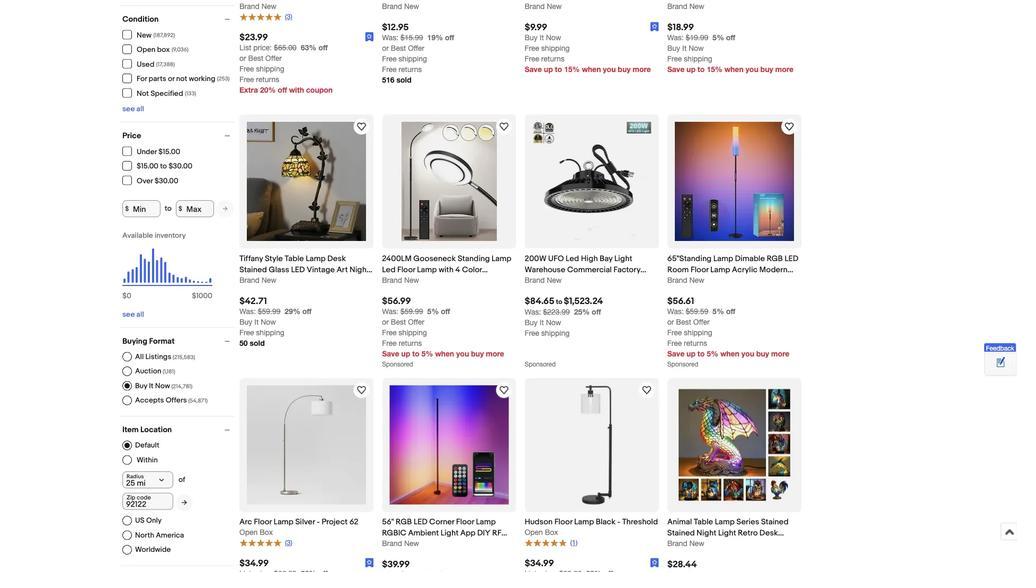 Task type: locate. For each thing, give the bounding box(es) containing it.
brand down warehouse at top
[[525, 276, 545, 284]]

0 vertical spatial see all button
[[122, 104, 144, 113]]

0 vertical spatial style
[[265, 254, 283, 263]]

buy inside 'buy it now free shipping free returns save up to 15% when you buy more'
[[525, 33, 538, 42]]

off inside the $12.95 was: $15.99 19% off or best offer free shipping free returns 516 sold
[[445, 33, 455, 42]]

1 $34.99 from the left
[[240, 558, 269, 569]]

0 vertical spatial with
[[289, 86, 304, 94]]

to
[[555, 65, 562, 74], [698, 65, 705, 74], [160, 162, 167, 171], [165, 204, 172, 213], [556, 298, 563, 306], [413, 349, 420, 358], [698, 349, 705, 358]]

with left coupon
[[289, 86, 304, 94]]

shipping inside $84.65 to $1,523.24 was: $223.99 25% off buy it now free shipping
[[542, 329, 570, 338]]

brand new up $28.44
[[668, 539, 705, 548]]

$30.00 down under $15.00
[[169, 162, 192, 171]]

light up factory
[[615, 254, 633, 263]]

or left not
[[168, 74, 175, 83]]

see all down 0
[[122, 310, 144, 319]]

1 horizontal spatial box
[[545, 528, 558, 537]]

1 horizontal spatial night
[[697, 529, 717, 538]]

shipping
[[542, 44, 570, 53], [399, 54, 427, 63], [684, 54, 713, 63], [256, 64, 285, 73], [256, 328, 285, 337], [399, 328, 427, 337], [684, 328, 713, 337], [542, 329, 570, 338]]

0 vertical spatial table
[[285, 254, 304, 263]]

$59.99 left 29%
[[258, 307, 281, 316]]

save inside $56.99 was: $59.99 5% off or best offer free shipping free returns save up to 5% when you buy more
[[382, 349, 399, 358]]

offer down the price:
[[266, 54, 282, 63]]

0 horizontal spatial night
[[350, 265, 370, 274]]

auction
[[135, 367, 161, 376]]

Maximum Value in $ text field
[[176, 200, 214, 217]]

1 vertical spatial see all
[[122, 310, 144, 319]]

off right 19%
[[445, 33, 455, 42]]

0 horizontal spatial 15%
[[564, 65, 580, 74]]

parts
[[149, 74, 166, 83]]

0 horizontal spatial stained
[[240, 265, 267, 274]]

it
[[540, 33, 544, 42], [683, 44, 687, 53], [255, 318, 259, 326], [540, 318, 544, 327], [149, 381, 154, 390]]

off for $56.61
[[727, 307, 736, 316]]

1 horizontal spatial led
[[566, 254, 579, 263]]

best inside $56.99 was: $59.99 5% off or best offer free shipping free returns save up to 5% when you buy more
[[391, 318, 406, 326]]

shipping down $59.59
[[684, 328, 713, 337]]

animal table lamp series stained stained night light retro desk lamps gift
[[668, 517, 789, 549]]

0 vertical spatial see
[[122, 104, 135, 113]]

off for list
[[319, 43, 328, 52]]

- inside arc floor lamp silver  - project 62 open box
[[317, 517, 320, 527]]

65"standing
[[668, 254, 712, 263]]

stained right series
[[761, 517, 789, 527]]

list price: $65.00 63% off or best offer free shipping free returns extra 20% off with coupon
[[240, 43, 333, 94]]

$65.00
[[274, 43, 297, 52]]

1 vertical spatial all
[[136, 310, 144, 319]]

brand for $18.99
[[668, 2, 688, 11]]

1 vertical spatial night
[[697, 529, 717, 538]]

(9,036)
[[172, 46, 189, 53]]

shipping for $12.95
[[399, 54, 427, 63]]

$15.00 to $30.00
[[137, 162, 192, 171]]

arc floor lamp silver  - project 62 heading
[[240, 517, 359, 527]]

off right 63%
[[319, 43, 328, 52]]

returns up 20%
[[256, 75, 279, 84]]

2 (3) from the top
[[285, 539, 293, 547]]

watch hudson floor lamp black - threshold image
[[641, 384, 653, 397]]

1 horizontal spatial sold
[[397, 76, 412, 84]]

1 see from the top
[[122, 104, 135, 113]]

returns for $56.61
[[684, 339, 708, 347]]

all listings (215,583)
[[135, 352, 195, 361]]

- for black
[[618, 517, 621, 527]]

1 vertical spatial desk
[[760, 529, 779, 538]]

0 vertical spatial rgb
[[767, 254, 783, 263]]

or down list
[[240, 54, 246, 63]]

watch arc floor lamp silver  - project 62 image
[[355, 384, 368, 397]]

returns down $59.59
[[684, 339, 708, 347]]

$59.99 inside $42.71 was: $59.99 29% off buy it now free shipping 50 sold
[[258, 307, 281, 316]]

up inside 'buy it now free shipping free returns save up to 15% when you buy more'
[[544, 65, 553, 74]]

best inside $56.61 was: $59.59 5% off or best offer free shipping free returns save up to 5% when you buy more
[[676, 318, 692, 326]]

or for $56.61
[[668, 318, 674, 326]]

$34.99 down '(1)' link
[[525, 558, 554, 569]]

$34.99 down arc
[[240, 558, 269, 569]]

shipping inside $56.61 was: $59.59 5% off or best offer free shipping free returns save up to 5% when you buy more
[[684, 328, 713, 337]]

0 vertical spatial see all
[[122, 104, 144, 113]]

see all button down not
[[122, 104, 144, 113]]

now
[[546, 33, 562, 42], [689, 44, 704, 53], [261, 318, 276, 326], [546, 318, 562, 327], [155, 381, 170, 390]]

$15.00 up 'over $30.00' link
[[137, 162, 159, 171]]

box down arc floor lamp silver  - project 62 heading
[[260, 528, 273, 537]]

lamp inside hudson floor lamp black - threshold open box
[[574, 517, 594, 527]]

led inside 200w ufo led high bay light warehouse commercial factory industry light fxture
[[566, 254, 579, 263]]

1 $59.99 from the left
[[258, 307, 281, 316]]

north america
[[135, 531, 184, 540]]

returns inside the $12.95 was: $15.99 19% off or best offer free shipping free returns 516 sold
[[399, 65, 422, 74]]

was: for $18.99
[[668, 33, 684, 42]]

best
[[391, 44, 406, 53], [248, 54, 263, 63], [391, 318, 406, 326], [676, 318, 692, 326]]

0 horizontal spatial rgb
[[396, 517, 412, 527]]

open inside hudson floor lamp black - threshold open box
[[525, 528, 543, 537]]

table up gift
[[694, 517, 713, 527]]

- right silver
[[317, 517, 320, 527]]

led
[[785, 254, 799, 263], [291, 265, 305, 274], [414, 517, 428, 527]]

was: for $42.71
[[240, 307, 256, 316]]

$15.00
[[159, 147, 180, 156], [137, 162, 159, 171]]

was: inside $18.99 was: $19.99 5% off buy it now free shipping save up to 15% when you buy more
[[668, 33, 684, 42]]

under $15.00
[[137, 147, 180, 156]]

None text field
[[382, 33, 423, 42], [668, 33, 709, 42], [668, 307, 709, 316], [525, 308, 570, 316], [122, 493, 173, 510], [525, 569, 582, 572], [382, 571, 423, 572], [382, 33, 423, 42], [668, 33, 709, 42], [668, 307, 709, 316], [525, 308, 570, 316], [122, 493, 173, 510], [525, 569, 582, 572], [382, 571, 423, 572]]

used
[[137, 60, 154, 69]]

stained inside tiffany style table lamp desk stained glass led vintage art night light decor
[[240, 265, 267, 274]]

-
[[317, 517, 320, 527], [618, 517, 621, 527]]

1 horizontal spatial with
[[439, 265, 454, 274]]

returns inside $56.61 was: $59.59 5% off or best offer free shipping free returns save up to 5% when you buy more
[[684, 339, 708, 347]]

$223.99
[[543, 308, 570, 316]]

1 see all button from the top
[[122, 104, 144, 113]]

offers
[[166, 396, 187, 405]]

(1,181)
[[163, 368, 175, 375]]

tiffany style table lamp desk stained glass led vintage art night light decor link
[[240, 253, 374, 286]]

see all button down 0
[[122, 310, 144, 319]]

rgb up 'modern'
[[767, 254, 783, 263]]

$15.00 up $15.00 to $30.00
[[159, 147, 180, 156]]

2400lm
[[382, 254, 412, 263]]

1 horizontal spatial led
[[414, 517, 428, 527]]

light inside 56" rgb led corner floor lamp rgbic ambient light app diy rf dimmable music sync
[[441, 529, 459, 538]]

was: inside the $12.95 was: $15.99 19% off or best offer free shipping free returns 516 sold
[[382, 33, 399, 42]]

stained for $42.71
[[240, 265, 267, 274]]

new down the ambient
[[404, 539, 419, 548]]

offer inside $56.99 was: $59.99 5% off or best offer free shipping free returns save up to 5% when you buy more
[[408, 318, 425, 326]]

$ up inventory
[[179, 205, 182, 213]]

brand for $84.65
[[525, 276, 545, 284]]

0 vertical spatial night
[[350, 265, 370, 274]]

with inside 2400lm gooseneck standing lamp led floor lamp with 4 color temperature & remote
[[439, 265, 454, 274]]

lamp inside 56" rgb led corner floor lamp rgbic ambient light app diy rf dimmable music sync
[[476, 517, 496, 527]]

1 vertical spatial see
[[122, 310, 135, 319]]

2 horizontal spatial stained
[[761, 517, 789, 527]]

(215,583)
[[173, 354, 195, 361]]

all for condition
[[136, 104, 144, 113]]

0 horizontal spatial sold
[[250, 339, 265, 347]]

box
[[260, 528, 273, 537], [545, 528, 558, 537]]

2 horizontal spatial led
[[785, 254, 799, 263]]

floor inside 65"standing lamp dimable rgb led room floor lamp acrylic modern style 1500 lumen
[[691, 265, 709, 274]]

more inside $18.99 was: $19.99 5% off buy it now free shipping save up to 15% when you buy more
[[776, 65, 794, 74]]

off inside $18.99 was: $19.99 5% off buy it now free shipping save up to 15% when you buy more
[[727, 33, 736, 42]]

$1,523.24
[[564, 296, 603, 307]]

2 box from the left
[[545, 528, 558, 537]]

buying format
[[122, 337, 175, 346]]

shipping for list
[[256, 64, 285, 73]]

Minimum Value in $ text field
[[122, 200, 161, 217]]

brand down the animal
[[668, 539, 688, 548]]

1 horizontal spatial desk
[[760, 529, 779, 538]]

1 horizontal spatial $34.99
[[525, 558, 554, 569]]

style inside tiffany style table lamp desk stained glass led vintage art night light decor
[[265, 254, 283, 263]]

offer inside $56.61 was: $59.59 5% off or best offer free shipping free returns save up to 5% when you buy more
[[694, 318, 710, 326]]

$56.99
[[382, 296, 411, 307]]

off right 20%
[[278, 86, 287, 94]]

0 horizontal spatial -
[[317, 517, 320, 527]]

returns for $56.99
[[399, 339, 422, 347]]

best down $15.99
[[391, 44, 406, 53]]

floor inside 2400lm gooseneck standing lamp led floor lamp with 4 color temperature & remote
[[398, 265, 416, 274]]

 (214,781) Items text field
[[170, 383, 193, 390]]

best for list
[[248, 54, 263, 63]]

best down $59.59
[[676, 318, 692, 326]]

save down '$18.99'
[[668, 65, 685, 74]]

floor up the 1500
[[691, 265, 709, 274]]

0 vertical spatial $30.00
[[169, 162, 192, 171]]

0 vertical spatial led
[[785, 254, 799, 263]]

rgb inside 65"standing lamp dimable rgb led room floor lamp acrylic modern style 1500 lumen
[[767, 254, 783, 263]]

night up gift
[[697, 529, 717, 538]]

save inside $56.61 was: $59.59 5% off or best offer free shipping free returns save up to 5% when you buy more
[[668, 349, 685, 358]]

offer down $59.59
[[694, 318, 710, 326]]

tiffany
[[240, 254, 263, 263]]

free
[[525, 44, 540, 53], [382, 54, 397, 63], [525, 54, 540, 63], [668, 54, 682, 63], [240, 64, 254, 73], [382, 65, 397, 74], [240, 75, 254, 84], [240, 328, 254, 337], [382, 328, 397, 337], [668, 328, 682, 337], [525, 329, 540, 338], [382, 339, 397, 347], [668, 339, 682, 347]]

see
[[122, 104, 135, 113], [122, 310, 135, 319]]

63%
[[301, 43, 317, 52]]

0 horizontal spatial led
[[291, 265, 305, 274]]

0 horizontal spatial desk
[[328, 254, 346, 263]]

off right 29%
[[303, 307, 312, 316]]

brand new for $56.61
[[668, 276, 705, 284]]

see for condition
[[122, 104, 135, 113]]

offer down $56.99
[[408, 318, 425, 326]]

1 horizontal spatial 15%
[[707, 65, 723, 74]]

0 vertical spatial led
[[566, 254, 579, 263]]

off down lumen
[[727, 307, 736, 316]]

1 horizontal spatial $59.99
[[401, 307, 423, 316]]

or for list
[[240, 54, 246, 63]]

night inside tiffany style table lamp desk stained glass led vintage art night light decor
[[350, 265, 370, 274]]

returns down $56.99
[[399, 339, 422, 347]]

free inside $42.71 was: $59.99 29% off buy it now free shipping 50 sold
[[240, 328, 254, 337]]

$59.59
[[686, 307, 709, 316]]

0 vertical spatial all
[[136, 104, 144, 113]]

1 horizontal spatial open
[[240, 528, 258, 537]]

516
[[382, 76, 395, 84]]

$19.99
[[686, 33, 709, 42]]

0 horizontal spatial $34.99
[[240, 558, 269, 569]]

see all button for condition
[[122, 104, 144, 113]]

(3) link down arc
[[240, 538, 293, 547]]

new (187,892)
[[137, 31, 175, 40]]

1 vertical spatial led
[[291, 265, 305, 274]]

best for $56.99
[[391, 318, 406, 326]]

returns down the $9.99
[[542, 54, 565, 63]]

1 horizontal spatial -
[[618, 517, 621, 527]]

floor right arc
[[254, 517, 272, 527]]

graph of available inventory between $0 and $1000+ image
[[122, 231, 213, 306]]

led down 2400lm
[[382, 265, 396, 274]]

off inside $56.61 was: $59.59 5% off or best offer free shipping free returns save up to 5% when you buy more
[[727, 307, 736, 316]]

(3) up $65.00
[[285, 13, 293, 21]]

1 horizontal spatial table
[[694, 517, 713, 527]]

within
[[137, 456, 158, 465]]

15%
[[564, 65, 580, 74], [707, 65, 723, 74]]

stained down tiffany
[[240, 265, 267, 274]]

was: down temperature
[[382, 307, 399, 316]]

buying format button
[[122, 337, 235, 346]]

or inside the $12.95 was: $15.99 19% off or best offer free shipping free returns 516 sold
[[382, 44, 389, 53]]

led up the ambient
[[414, 517, 428, 527]]

shipping up 20%
[[256, 64, 285, 73]]

0 horizontal spatial with
[[289, 86, 304, 94]]

new down glass
[[262, 276, 277, 284]]

best inside the $12.95 was: $15.99 19% off or best offer free shipping free returns 516 sold
[[391, 44, 406, 53]]

off down remote
[[441, 307, 450, 316]]

was: inside $56.61 was: $59.59 5% off or best offer free shipping free returns save up to 5% when you buy more
[[668, 307, 684, 316]]

open
[[137, 45, 156, 54], [240, 528, 258, 537], [525, 528, 543, 537]]

rgb
[[767, 254, 783, 263], [396, 517, 412, 527]]

save down "$56.61"
[[668, 349, 685, 358]]

was: inside $42.71 was: $59.99 29% off buy it now free shipping 50 sold
[[240, 307, 256, 316]]

(214,781)
[[171, 383, 193, 390]]

200w ufo led high bay light warehouse commercial factory industry light fxture heading
[[525, 254, 647, 286]]

 (1,181) Items text field
[[161, 368, 175, 375]]

or inside $56.61 was: $59.59 5% off or best offer free shipping free returns save up to 5% when you buy more
[[668, 318, 674, 326]]

was: up 50
[[240, 307, 256, 316]]

shipping down $56.99
[[399, 328, 427, 337]]

or down $12.95
[[382, 44, 389, 53]]

open down arc
[[240, 528, 258, 537]]

new
[[262, 2, 277, 11], [404, 2, 419, 11], [547, 2, 562, 11], [690, 2, 705, 11], [137, 31, 152, 40], [262, 276, 277, 284], [404, 276, 419, 284], [547, 276, 562, 284], [690, 276, 705, 284], [404, 539, 419, 548], [690, 539, 705, 548]]

buy inside $18.99 was: $19.99 5% off buy it now free shipping save up to 15% when you buy more
[[668, 44, 681, 53]]

shipping inside 'buy it now free shipping free returns save up to 15% when you buy more'
[[542, 44, 570, 53]]

2 vertical spatial led
[[414, 517, 428, 527]]

1 vertical spatial with
[[439, 265, 454, 274]]

200w ufo led high bay light warehouse commercial factory industry light fxture link
[[525, 253, 659, 286]]

save inside 'buy it now free shipping free returns save up to 15% when you buy more'
[[525, 65, 542, 74]]

floor up app
[[456, 517, 474, 527]]

or inside 'list price: $65.00 63% off or best offer free shipping free returns extra 20% off with coupon'
[[240, 54, 246, 63]]

off for $18.99
[[727, 33, 736, 42]]

0 vertical spatial (3) link
[[240, 12, 293, 21]]

$ 0
[[122, 292, 131, 301]]

or for $12.95
[[382, 44, 389, 53]]

0 vertical spatial sold
[[397, 76, 412, 84]]

you inside $18.99 was: $19.99 5% off buy it now free shipping save up to 15% when you buy more
[[746, 65, 759, 74]]

shipping inside the $12.95 was: $15.99 19% off or best offer free shipping free returns 516 sold
[[399, 54, 427, 63]]

was: inside $84.65 to $1,523.24 was: $223.99 25% off buy it now free shipping
[[525, 308, 541, 316]]

light up sync
[[441, 529, 459, 538]]

2 all from the top
[[136, 310, 144, 319]]

lamp inside animal table lamp series stained stained night light retro desk lamps gift
[[715, 517, 735, 527]]

1 horizontal spatial stained
[[668, 529, 695, 538]]

lamp inside tiffany style table lamp desk stained glass led vintage art night light decor
[[306, 254, 326, 263]]

rgb up rgbic
[[396, 517, 412, 527]]

led inside 65"standing lamp dimable rgb led room floor lamp acrylic modern style 1500 lumen
[[785, 254, 799, 263]]

offer inside 'list price: $65.00 63% off or best offer free shipping free returns extra 20% off with coupon'
[[266, 54, 282, 63]]

0 vertical spatial (3)
[[285, 13, 293, 21]]

brand new down room
[[668, 276, 705, 284]]

56" rgb led corner floor lamp rgbic ambient light app diy rf dimmable music sync
[[382, 517, 502, 549]]

2 - from the left
[[618, 517, 621, 527]]

returns down $15.99
[[399, 65, 422, 74]]

$56.99 was: $59.99 5% off or best offer free shipping free returns save up to 5% when you buy more
[[382, 296, 504, 358]]

or
[[382, 44, 389, 53], [240, 54, 246, 63], [168, 74, 175, 83], [382, 318, 389, 326], [668, 318, 674, 326]]

save
[[525, 65, 542, 74], [668, 65, 685, 74], [382, 349, 399, 358], [668, 349, 685, 358]]

1 vertical spatial table
[[694, 517, 713, 527]]

$42.71
[[240, 296, 267, 307]]

offer for list
[[266, 54, 282, 63]]

all up buying
[[136, 310, 144, 319]]

brand new up $42.71
[[240, 276, 277, 284]]

watch 65"standing lamp dimable rgb led room floor lamp acrylic modern style 1500 lumen image
[[783, 120, 796, 133]]

was: left $15.99
[[382, 33, 399, 42]]

see up price on the left top of page
[[122, 104, 135, 113]]

style down room
[[668, 276, 686, 286]]

arc
[[240, 517, 252, 527]]

50
[[240, 339, 248, 347]]

was: for $12.95
[[382, 33, 399, 42]]

1 - from the left
[[317, 517, 320, 527]]

night right art
[[350, 265, 370, 274]]

1 box from the left
[[260, 528, 273, 537]]

1 see all from the top
[[122, 104, 144, 113]]

vintage
[[307, 265, 335, 274]]

sold
[[397, 76, 412, 84], [250, 339, 265, 347]]

0 horizontal spatial $59.99
[[258, 307, 281, 316]]

$ up the available
[[125, 205, 129, 213]]

brand new
[[240, 2, 277, 11], [382, 2, 419, 11], [525, 2, 562, 11], [668, 2, 705, 11], [240, 276, 277, 284], [382, 276, 419, 284], [525, 276, 562, 284], [668, 276, 705, 284], [382, 539, 419, 548], [668, 539, 705, 548]]

2 vertical spatial stained
[[668, 529, 695, 538]]

brand new for $18.99
[[668, 2, 705, 11]]

buy inside $18.99 was: $19.99 5% off buy it now free shipping save up to 15% when you buy more
[[761, 65, 774, 74]]

price
[[122, 131, 141, 140]]

brand up $23.99
[[240, 2, 260, 11]]

62
[[350, 517, 359, 527]]

animal
[[668, 517, 692, 527]]

or down "$56.61"
[[668, 318, 674, 326]]

sold inside the $12.95 was: $15.99 19% off or best offer free shipping free returns 516 sold
[[397, 76, 412, 84]]

29%
[[285, 307, 300, 316]]

1 15% from the left
[[564, 65, 580, 74]]

2 see from the top
[[122, 310, 135, 319]]

None text field
[[240, 43, 297, 52], [240, 307, 281, 316], [382, 307, 423, 316], [240, 569, 297, 572], [240, 43, 297, 52], [240, 307, 281, 316], [382, 307, 423, 316], [240, 569, 297, 572]]

shipping inside $18.99 was: $19.99 5% off buy it now free shipping save up to 15% when you buy more
[[684, 54, 713, 63]]

(253)
[[217, 76, 230, 82]]

2 see all from the top
[[122, 310, 144, 319]]

was:
[[382, 33, 399, 42], [668, 33, 684, 42], [240, 307, 256, 316], [382, 307, 399, 316], [668, 307, 684, 316], [525, 308, 541, 316]]

1 (3) link from the top
[[240, 12, 293, 21]]

table inside animal table lamp series stained stained night light retro desk lamps gift
[[694, 517, 713, 527]]

it inside $84.65 to $1,523.24 was: $223.99 25% off buy it now free shipping
[[540, 318, 544, 327]]

(133)
[[185, 90, 196, 97]]

floor up (1)
[[555, 517, 573, 527]]

shipping inside $42.71 was: $59.99 29% off buy it now free shipping 50 sold
[[256, 328, 285, 337]]

2 $59.99 from the left
[[401, 307, 423, 316]]

offer for $12.95
[[408, 44, 425, 53]]

0 horizontal spatial style
[[265, 254, 283, 263]]

2400lm gooseneck standing lamp led floor lamp with 4 color temperature & remote image
[[402, 122, 497, 241]]

1 all from the top
[[136, 104, 144, 113]]

shipping for $18.99
[[684, 54, 713, 63]]

shipping for $42.71
[[256, 328, 285, 337]]

200w ufo led high bay light warehouse commercial factory industry light fxture image
[[532, 122, 652, 241]]

1 vertical spatial sold
[[250, 339, 265, 347]]

default
[[135, 441, 159, 450]]

$30.00 down $15.00 to $30.00
[[155, 176, 178, 186]]

style up glass
[[265, 254, 283, 263]]

brand new up '$18.99'
[[668, 2, 705, 11]]

not
[[176, 74, 187, 83]]

color
[[462, 265, 482, 274]]

shipping down $42.71
[[256, 328, 285, 337]]

brand new up the $9.99
[[525, 2, 562, 11]]

1 vertical spatial see all button
[[122, 310, 144, 319]]

2400lm gooseneck standing lamp led floor lamp with 4 color temperature & remote heading
[[382, 254, 512, 286]]

it inside 'buy it now free shipping free returns save up to 15% when you buy more'
[[540, 33, 544, 42]]

off inside $56.99 was: $59.99 5% off or best offer free shipping free returns save up to 5% when you buy more
[[441, 307, 450, 316]]

led right ufo
[[566, 254, 579, 263]]

off for $42.71
[[303, 307, 312, 316]]

1 vertical spatial (3) link
[[240, 538, 293, 547]]

0 horizontal spatial led
[[382, 265, 396, 274]]

offer inside the $12.95 was: $15.99 19% off or best offer free shipping free returns 516 sold
[[408, 44, 425, 53]]

stained down the animal
[[668, 529, 695, 538]]

0 vertical spatial desk
[[328, 254, 346, 263]]

2 15% from the left
[[707, 65, 723, 74]]

over $30.00 link
[[122, 176, 179, 186]]

- right black
[[618, 517, 621, 527]]

brand down tiffany
[[240, 276, 260, 284]]

all
[[136, 104, 144, 113], [136, 310, 144, 319]]

with inside 'list price: $65.00 63% off or best offer free shipping free returns extra 20% off with coupon'
[[289, 86, 304, 94]]

save down $56.99
[[382, 349, 399, 358]]

see all down not
[[122, 104, 144, 113]]

was: down $84.65
[[525, 308, 541, 316]]

1 horizontal spatial rgb
[[767, 254, 783, 263]]

5% inside $18.99 was: $19.99 5% off buy it now free shipping save up to 15% when you buy more
[[713, 33, 724, 42]]

shipping inside $56.99 was: $59.99 5% off or best offer free shipping free returns save up to 5% when you buy more
[[399, 328, 427, 337]]

0 horizontal spatial box
[[260, 528, 273, 537]]

shipping inside 'list price: $65.00 63% off or best offer free shipping free returns extra 20% off with coupon'
[[256, 64, 285, 73]]

style inside 65"standing lamp dimable rgb led room floor lamp acrylic modern style 1500 lumen
[[668, 276, 686, 286]]

open down hudson
[[525, 528, 543, 537]]

to inside 'buy it now free shipping free returns save up to 15% when you buy more'
[[555, 65, 562, 74]]

new down condition
[[137, 31, 152, 40]]

see down 0
[[122, 310, 135, 319]]

watch tiffany style table lamp desk stained glass led vintage art night light decor image
[[355, 120, 368, 133]]

1 vertical spatial rgb
[[396, 517, 412, 527]]

box up '(1)' link
[[545, 528, 558, 537]]

up inside $56.99 was: $59.99 5% off or best offer free shipping free returns save up to 5% when you buy more
[[402, 349, 410, 358]]

item location
[[122, 425, 172, 435]]

2 horizontal spatial open
[[525, 528, 543, 537]]

led up 'modern'
[[785, 254, 799, 263]]

$34.99 for arc
[[240, 558, 269, 569]]

1 vertical spatial style
[[668, 276, 686, 286]]

now inside $18.99 was: $19.99 5% off buy it now free shipping save up to 15% when you buy more
[[689, 44, 704, 53]]

or inside $56.99 was: $59.99 5% off or best offer free shipping free returns save up to 5% when you buy more
[[382, 318, 389, 326]]

up
[[544, 65, 553, 74], [687, 65, 696, 74], [402, 349, 410, 358], [687, 349, 696, 358]]

brand new down 2400lm
[[382, 276, 419, 284]]

was: for $56.99
[[382, 307, 399, 316]]

returns inside 'list price: $65.00 63% off or best offer free shipping free returns extra 20% off with coupon'
[[256, 75, 279, 84]]

sold right 516
[[397, 76, 412, 84]]

silver
[[295, 517, 315, 527]]

2 see all button from the top
[[122, 310, 144, 319]]

us only link
[[122, 516, 162, 526]]

1 horizontal spatial style
[[668, 276, 686, 286]]

1 vertical spatial (3)
[[285, 539, 293, 547]]

0 vertical spatial stained
[[240, 265, 267, 274]]

best inside 'list price: $65.00 63% off or best offer free shipping free returns extra 20% off with coupon'
[[248, 54, 263, 63]]

shipping down $223.99
[[542, 329, 570, 338]]

arc floor lamp silver  - project 62 image
[[247, 386, 366, 505]]

$18.99
[[668, 22, 694, 33]]

save down the $9.99
[[525, 65, 542, 74]]

2 $34.99 from the left
[[525, 558, 554, 569]]

night inside animal table lamp series stained stained night light retro desk lamps gift
[[697, 529, 717, 538]]

light inside animal table lamp series stained stained night light retro desk lamps gift
[[719, 529, 737, 538]]

(3) down arc floor lamp silver  - project 62 open box
[[285, 539, 293, 547]]

series
[[737, 517, 760, 527]]

for parts or not working (253)
[[137, 74, 230, 83]]

0 horizontal spatial table
[[285, 254, 304, 263]]

1 vertical spatial led
[[382, 265, 396, 274]]



Task type: describe. For each thing, give the bounding box(es) containing it.
15% inside 'buy it now free shipping free returns save up to 15% when you buy more'
[[564, 65, 580, 74]]

to inside $18.99 was: $19.99 5% off buy it now free shipping save up to 15% when you buy more
[[698, 65, 705, 74]]

not specified (133)
[[137, 89, 196, 98]]

inventory
[[155, 231, 186, 240]]

decor
[[259, 276, 282, 286]]

4
[[456, 265, 460, 274]]

5% for $18.99
[[713, 33, 724, 42]]

lumen
[[707, 276, 731, 286]]

factory
[[614, 265, 641, 274]]

see all for price
[[122, 310, 144, 319]]

best for $56.61
[[676, 318, 692, 326]]

now inside $42.71 was: $59.99 29% off buy it now free shipping 50 sold
[[261, 318, 276, 326]]

see for price
[[122, 310, 135, 319]]

2400lm gooseneck standing lamp led floor lamp with 4 color temperature & remote
[[382, 254, 512, 286]]

brand new up $12.95
[[382, 2, 419, 11]]

56" rgb led corner floor lamp rgbic ambient light app diy rf dimmable music sync heading
[[382, 517, 507, 549]]

industry
[[525, 276, 554, 286]]

offer for $56.99
[[408, 318, 425, 326]]

over $30.00
[[137, 176, 178, 186]]

floor inside 56" rgb led corner floor lamp rgbic ambient light app diy rf dimmable music sync
[[456, 517, 474, 527]]

free inside $84.65 to $1,523.24 was: $223.99 25% off buy it now free shipping
[[525, 329, 540, 338]]

new up the $9.99
[[547, 2, 562, 11]]

format
[[149, 337, 175, 346]]

off inside $84.65 to $1,523.24 was: $223.99 25% off buy it now free shipping
[[592, 308, 601, 316]]

when inside $56.61 was: $59.59 5% off or best offer free shipping free returns save up to 5% when you buy more
[[721, 349, 740, 358]]

$15.00 to $30.00 link
[[122, 161, 193, 171]]

price button
[[122, 131, 235, 140]]

not
[[137, 89, 149, 98]]

0 vertical spatial $15.00
[[159, 147, 180, 156]]

floor inside hudson floor lamp black - threshold open box
[[555, 517, 573, 527]]

art
[[337, 265, 348, 274]]

65"standing lamp dimable rgb led room floor lamp acrylic modern style 1500 lumen heading
[[668, 254, 799, 286]]

under
[[137, 147, 157, 156]]

list
[[240, 43, 251, 52]]

modern
[[760, 265, 788, 274]]

america
[[156, 531, 184, 540]]

retro
[[738, 529, 758, 538]]

buy inside 'buy it now free shipping free returns save up to 15% when you buy more'
[[618, 65, 631, 74]]

stained for $28.44
[[668, 529, 695, 538]]

used (17,388)
[[137, 60, 175, 69]]

accepts offers (54,871)
[[135, 396, 208, 405]]

hudson
[[525, 517, 553, 527]]

box inside arc floor lamp silver  - project 62 open box
[[260, 528, 273, 537]]

you inside $56.61 was: $59.59 5% off or best offer free shipping free returns save up to 5% when you buy more
[[742, 349, 755, 358]]

glass
[[269, 265, 289, 274]]

$59.99 for $42.71
[[258, 307, 281, 316]]

was: for $56.61
[[668, 307, 684, 316]]

it inside $42.71 was: $59.99 29% off buy it now free shipping 50 sold
[[255, 318, 259, 326]]

brand new for $28.44
[[668, 539, 705, 548]]

56" rgb led corner floor lamp rgbic ambient light app diy rf dimmable music sync image
[[390, 386, 509, 505]]

1 vertical spatial stained
[[761, 517, 789, 527]]

listings
[[146, 352, 171, 361]]

when inside 'buy it now free shipping free returns save up to 15% when you buy more'
[[582, 65, 601, 74]]

light left fxture
[[556, 276, 574, 286]]

brand for $56.99
[[382, 276, 402, 284]]

new up '$18.99'
[[690, 2, 705, 11]]

tiffany style table lamp desk stained glass led vintage art night light decor
[[240, 254, 370, 286]]

best for $12.95
[[391, 44, 406, 53]]

2400lm gooseneck standing lamp led floor lamp with 4 color temperature & remote link
[[382, 253, 517, 286]]

new up $12.95
[[404, 2, 419, 11]]

gift
[[693, 540, 707, 549]]

- for silver
[[317, 517, 320, 527]]

led inside 2400lm gooseneck standing lamp led floor lamp with 4 color temperature & remote
[[382, 265, 396, 274]]

extra
[[240, 86, 258, 94]]

available inventory
[[122, 231, 186, 240]]

table inside tiffany style table lamp desk stained glass led vintage art night light decor
[[285, 254, 304, 263]]

it inside $18.99 was: $19.99 5% off buy it now free shipping save up to 15% when you buy more
[[683, 44, 687, 53]]

&
[[430, 276, 436, 286]]

$ up buying
[[122, 292, 127, 301]]

hudson floor lamp black - threshold heading
[[525, 517, 658, 527]]

new up $23.99
[[262, 2, 277, 11]]

animal table lamp series stained stained night light retro desk lamps gift heading
[[668, 517, 789, 549]]

or for $56.99
[[382, 318, 389, 326]]

new left the &
[[404, 276, 419, 284]]

$ up buying format dropdown button
[[192, 292, 196, 301]]

returns for $12.95
[[399, 65, 422, 74]]

brand for $56.61
[[668, 276, 688, 284]]

watch 2400lm gooseneck standing lamp led floor lamp with 4 color temperature & remote image
[[498, 120, 511, 133]]

brand for $42.71
[[240, 276, 260, 284]]

when inside $56.99 was: $59.99 5% off or best offer free shipping free returns save up to 5% when you buy more
[[435, 349, 454, 358]]

up inside $18.99 was: $19.99 5% off buy it now free shipping save up to 15% when you buy more
[[687, 65, 696, 74]]

15% inside $18.99 was: $19.99 5% off buy it now free shipping save up to 15% when you buy more
[[707, 65, 723, 74]]

buy inside $56.61 was: $59.59 5% off or best offer free shipping free returns save up to 5% when you buy more
[[757, 349, 770, 358]]

all for price
[[136, 310, 144, 319]]

arc floor lamp silver  - project 62 open box
[[240, 517, 359, 537]]

$15.99
[[401, 33, 423, 42]]

brand new for $56.99
[[382, 276, 419, 284]]

brand new for $84.65
[[525, 276, 562, 284]]

offer for $56.61
[[694, 318, 710, 326]]

you inside $56.99 was: $59.99 5% off or best offer free shipping free returns save up to 5% when you buy more
[[457, 349, 469, 358]]

app
[[461, 529, 476, 538]]

item
[[122, 425, 139, 435]]

condition button
[[122, 14, 235, 24]]

rgbic
[[382, 529, 407, 538]]

$84.65 to $1,523.24 was: $223.99 25% off buy it now free shipping
[[525, 296, 603, 338]]

tiffany style table lamp desk stained glass led vintage art night light decor heading
[[240, 254, 373, 286]]

1 (3) from the top
[[285, 13, 293, 21]]

us only
[[135, 516, 162, 525]]

5% for $56.99
[[428, 307, 439, 316]]

now inside $84.65 to $1,523.24 was: $223.99 25% off buy it now free shipping
[[546, 318, 562, 327]]

$34.99 for hudson
[[525, 558, 554, 569]]

hudson floor lamp black - threshold open box
[[525, 517, 658, 537]]

to inside $84.65 to $1,523.24 was: $223.99 25% off buy it now free shipping
[[556, 298, 563, 306]]

worldwide
[[135, 546, 171, 555]]

shipping for $56.99
[[399, 328, 427, 337]]

open box (9,036)
[[137, 45, 189, 54]]

off for $56.99
[[441, 307, 450, 316]]

led inside tiffany style table lamp desk stained glass led vintage art night light decor
[[291, 265, 305, 274]]

open inside arc floor lamp silver  - project 62 open box
[[240, 528, 258, 537]]

$12.95
[[382, 22, 409, 33]]

you inside 'buy it now free shipping free returns save up to 15% when you buy more'
[[603, 65, 616, 74]]

off for $12.95
[[445, 33, 455, 42]]

watch 56" rgb led corner floor lamp rgbic ambient light app diy rf dimmable music sync image
[[498, 384, 511, 397]]

coupon
[[306, 86, 333, 94]]

led inside 56" rgb led corner floor lamp rgbic ambient light app diy rf dimmable music sync
[[414, 517, 428, 527]]

(187,892)
[[153, 32, 175, 39]]

brand new up $23.99
[[240, 2, 277, 11]]

diy
[[478, 529, 491, 538]]

1500
[[688, 276, 705, 286]]

2 (3) link from the top
[[240, 538, 293, 547]]

brand up the $9.99
[[525, 2, 545, 11]]

tiffany style table lamp desk stained glass led vintage art night light decor image
[[247, 122, 366, 241]]

65"standing lamp dimable rgb led room floor lamp acrylic modern style 1500 lumen link
[[668, 253, 802, 286]]

0 horizontal spatial open
[[137, 45, 156, 54]]

to inside $15.00 to $30.00 link
[[160, 162, 167, 171]]

65"standing lamp dimable rgb led room floor lamp acrylic modern style 1500 lumen image
[[675, 122, 794, 241]]

music
[[421, 540, 443, 549]]

25%
[[574, 308, 590, 316]]

buy inside $42.71 was: $59.99 29% off buy it now free shipping 50 sold
[[240, 318, 252, 326]]

65"standing lamp dimable rgb led room floor lamp acrylic modern style 1500 lumen
[[668, 254, 799, 286]]

$39.99
[[382, 559, 410, 571]]

standing
[[458, 254, 490, 263]]

buying
[[122, 337, 147, 346]]

more inside 'buy it now free shipping free returns save up to 15% when you buy more'
[[633, 65, 651, 74]]

up inside $56.61 was: $59.59 5% off or best offer free shipping free returns save up to 5% when you buy more
[[687, 349, 696, 358]]

brand for $39.99
[[382, 539, 402, 548]]

shipping for $56.61
[[684, 328, 713, 337]]

floor inside arc floor lamp silver  - project 62 open box
[[254, 517, 272, 527]]

new down warehouse at top
[[547, 276, 562, 284]]

(1)
[[571, 539, 578, 547]]

sold inside $42.71 was: $59.99 29% off buy it now free shipping 50 sold
[[250, 339, 265, 347]]

1 vertical spatial $30.00
[[155, 176, 178, 186]]

(17,388)
[[156, 61, 175, 68]]

new left lumen
[[690, 276, 705, 284]]

see all for condition
[[122, 104, 144, 113]]

location
[[140, 425, 172, 435]]

buy inside $56.99 was: $59.99 5% off or best offer free shipping free returns save up to 5% when you buy more
[[471, 349, 484, 358]]

 (54,871) Items text field
[[187, 398, 208, 405]]

hudson floor lamp black - threshold image
[[532, 386, 652, 505]]

north
[[135, 531, 154, 540]]

buy inside $84.65 to $1,523.24 was: $223.99 25% off buy it now free shipping
[[525, 318, 538, 327]]

desk inside animal table lamp series stained stained night light retro desk lamps gift
[[760, 529, 779, 538]]

north america link
[[122, 531, 184, 540]]

returns for list
[[256, 75, 279, 84]]

item location button
[[122, 425, 235, 435]]

threshold
[[623, 517, 658, 527]]

rf
[[492, 529, 502, 538]]

accepts
[[135, 396, 164, 405]]

box inside hudson floor lamp black - threshold open box
[[545, 528, 558, 537]]

returns inside 'buy it now free shipping free returns save up to 15% when you buy more'
[[542, 54, 565, 63]]

desk inside tiffany style table lamp desk stained glass led vintage art night light decor
[[328, 254, 346, 263]]

save inside $18.99 was: $19.99 5% off buy it now free shipping save up to 15% when you buy more
[[668, 65, 685, 74]]

arc floor lamp silver  - project 62 link
[[240, 517, 374, 528]]

all
[[135, 352, 144, 361]]

more inside $56.61 was: $59.59 5% off or best offer free shipping free returns save up to 5% when you buy more
[[772, 349, 790, 358]]

high
[[581, 254, 598, 263]]

to inside $56.61 was: $59.59 5% off or best offer free shipping free returns save up to 5% when you buy more
[[698, 349, 705, 358]]

$ 1000
[[192, 292, 213, 301]]

animal table lamp series stained stained night light retro desk lamps gift image
[[675, 386, 794, 505]]

apply within filter image
[[182, 499, 187, 506]]

0
[[127, 292, 131, 301]]

available
[[122, 231, 153, 240]]

19%
[[428, 33, 443, 42]]

more inside $56.99 was: $59.99 5% off or best offer free shipping free returns save up to 5% when you buy more
[[486, 349, 504, 358]]

buy it now (214,781)
[[135, 381, 193, 390]]

ufo
[[548, 254, 564, 263]]

now inside 'buy it now free shipping free returns save up to 15% when you buy more'
[[546, 33, 562, 42]]

us
[[135, 516, 145, 525]]

worldwide link
[[122, 545, 171, 555]]

see all button for price
[[122, 310, 144, 319]]

for
[[137, 74, 147, 83]]

bay
[[600, 254, 613, 263]]

new up $28.44
[[690, 539, 705, 548]]

lamp inside arc floor lamp silver  - project 62 open box
[[274, 517, 294, 527]]

brand for $28.44
[[668, 539, 688, 548]]

5% for $56.61
[[713, 307, 724, 316]]

1 vertical spatial $15.00
[[137, 162, 159, 171]]

$59.99 for $56.99
[[401, 307, 423, 316]]

 (215,583) Items text field
[[171, 354, 195, 361]]

brand up $12.95
[[382, 2, 402, 11]]

box
[[157, 45, 170, 54]]

brand new for $42.71
[[240, 276, 277, 284]]

to inside $56.99 was: $59.99 5% off or best offer free shipping free returns save up to 5% when you buy more
[[413, 349, 420, 358]]

light inside tiffany style table lamp desk stained glass led vintage art night light decor
[[240, 276, 258, 286]]

$28.44
[[668, 559, 697, 571]]

free inside $18.99 was: $19.99 5% off buy it now free shipping save up to 15% when you buy more
[[668, 54, 682, 63]]

when inside $18.99 was: $19.99 5% off buy it now free shipping save up to 15% when you buy more
[[725, 65, 744, 74]]

rgb inside 56" rgb led corner floor lamp rgbic ambient light app diy rf dimmable music sync
[[396, 517, 412, 527]]

56"
[[382, 517, 394, 527]]

brand new for $39.99
[[382, 539, 419, 548]]

hudson floor lamp black - threshold link
[[525, 517, 659, 528]]

20%
[[260, 86, 276, 94]]



Task type: vqa. For each thing, say whether or not it's contained in the screenshot.
you inside the THE $18.99 WAS: $19.99 5% OFF BUY IT NOW FREE SHIPPING SAVE UP TO 15% WHEN YOU BUY MORE
yes



